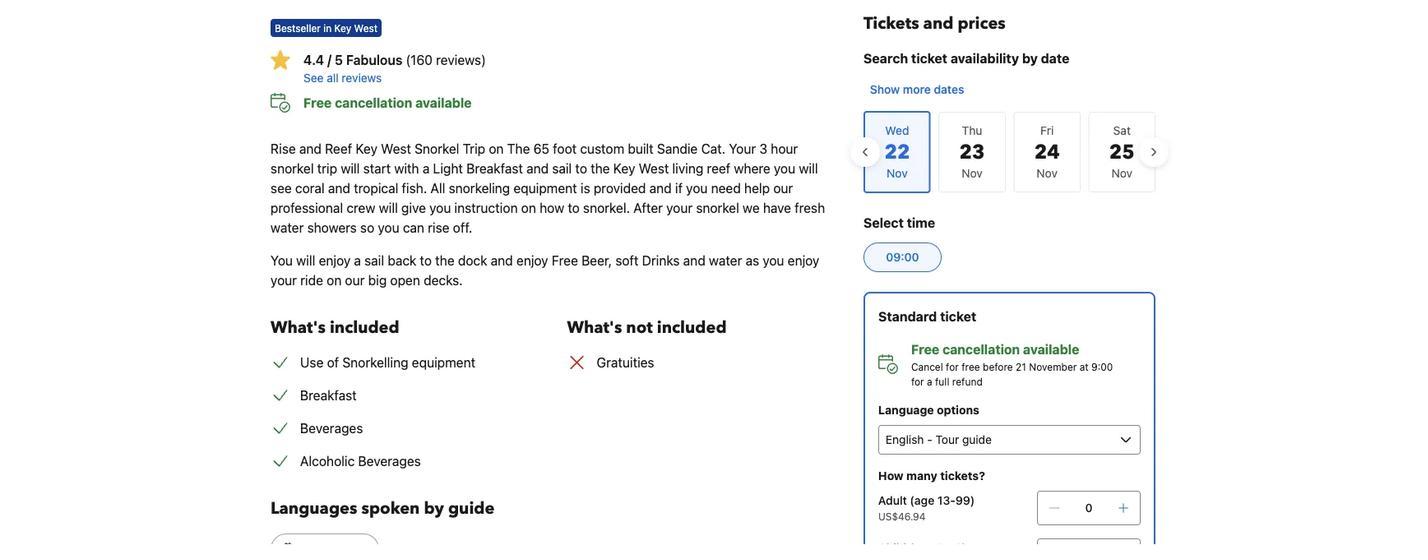 Task type: describe. For each thing, give the bounding box(es) containing it.
alcoholic
[[300, 454, 355, 469]]

1 horizontal spatial for
[[946, 361, 959, 373]]

off.
[[453, 220, 473, 236]]

what's for what's included
[[271, 317, 326, 339]]

snorkel we
[[696, 200, 760, 216]]

custom
[[580, 141, 625, 157]]

dates
[[934, 83, 965, 96]]

will down "tropical"
[[379, 200, 398, 216]]

you inside you will enjoy a sail back to the dock and enjoy free beer, soft drinks and water as you enjoy your ride on our big open decks.
[[763, 253, 785, 269]]

see
[[304, 71, 324, 85]]

water inside rise and reef key west snorkel trip on the 65 foot custom built sandie cat. your 3 hour snorkel trip will start with a light breakfast and sail to the key west living reef where you will see coral and tropical fish. all snorkeling equipment is provided and if you need help our professional crew will give you instruction on how to snorkel. after your snorkel we have fresh water showers so you can rise off.
[[271, 220, 304, 236]]

how many tickets?
[[879, 469, 986, 483]]

what's not included
[[567, 317, 727, 339]]

provided
[[594, 181, 646, 196]]

rise
[[271, 141, 296, 157]]

as
[[746, 253, 760, 269]]

adult (age 13-99) us$46.94
[[879, 494, 975, 522]]

/
[[328, 52, 332, 68]]

bestseller
[[275, 22, 321, 34]]

1 horizontal spatial west
[[381, 141, 411, 157]]

free cancellation available cancel for free before 21 november at 9:00 for a full refund
[[912, 342, 1114, 388]]

the
[[507, 141, 530, 157]]

will up fresh
[[799, 161, 818, 176]]

languages spoken by guide
[[271, 498, 495, 520]]

breakfast inside rise and reef key west snorkel trip on the 65 foot custom built sandie cat. your 3 hour snorkel trip will start with a light breakfast and sail to the key west living reef where you will see coral and tropical fish. all snorkeling equipment is provided and if you need help our professional crew will give you instruction on how to snorkel. after your snorkel we have fresh water showers so you can rise off.
[[467, 161, 523, 176]]

trip
[[463, 141, 486, 157]]

reef
[[707, 161, 731, 176]]

you right so
[[378, 220, 400, 236]]

thu 23 nov
[[960, 124, 985, 180]]

1 included from the left
[[330, 317, 400, 339]]

cancel
[[912, 361, 944, 373]]

use
[[300, 355, 324, 371]]

and right drinks
[[684, 253, 706, 269]]

instruction
[[455, 200, 518, 216]]

trip
[[317, 161, 337, 176]]

snorkeling
[[449, 181, 510, 196]]

fri
[[1041, 124, 1054, 137]]

23
[[960, 139, 985, 166]]

languages
[[271, 498, 357, 520]]

tickets and prices
[[864, 12, 1006, 35]]

25
[[1110, 139, 1135, 166]]

sat 25 nov
[[1110, 124, 1135, 180]]

living
[[673, 161, 704, 176]]

language options
[[879, 404, 980, 417]]

a inside free cancellation available cancel for free before 21 november at 9:00 for a full refund
[[927, 376, 933, 388]]

fabulous
[[346, 52, 403, 68]]

built
[[628, 141, 654, 157]]

the inside rise and reef key west snorkel trip on the 65 foot custom built sandie cat. your 3 hour snorkel trip will start with a light breakfast and sail to the key west living reef where you will see coral and tropical fish. all snorkeling equipment is provided and if you need help our professional crew will give you instruction on how to snorkel. after your snorkel we have fresh water showers so you can rise off.
[[591, 161, 610, 176]]

1 horizontal spatial on
[[489, 141, 504, 157]]

what's included
[[271, 317, 400, 339]]

you will enjoy a sail back to the dock and enjoy free beer, soft drinks and water as you enjoy your ride on our big open decks.
[[271, 253, 820, 288]]

rise
[[428, 220, 450, 236]]

1 enjoy from the left
[[319, 253, 351, 269]]

24
[[1035, 139, 1060, 166]]

all
[[327, 71, 339, 85]]

back
[[388, 253, 417, 269]]

snorkel
[[415, 141, 459, 157]]

5
[[335, 52, 343, 68]]

your inside you will enjoy a sail back to the dock and enjoy free beer, soft drinks and water as you enjoy your ride on our big open decks.
[[271, 273, 297, 288]]

free
[[962, 361, 981, 373]]

before
[[983, 361, 1013, 373]]

0 vertical spatial to
[[576, 161, 587, 176]]

you
[[271, 253, 293, 269]]

snorkelling
[[343, 355, 409, 371]]

more
[[903, 83, 931, 96]]

show more dates button
[[864, 75, 971, 104]]

a inside you will enjoy a sail back to the dock and enjoy free beer, soft drinks and water as you enjoy your ride on our big open decks.
[[354, 253, 361, 269]]

coral
[[295, 181, 325, 196]]

reviews
[[342, 71, 382, 85]]

beer,
[[582, 253, 612, 269]]

cat.
[[701, 141, 726, 157]]

search ticket availability by date
[[864, 51, 1070, 66]]

tickets
[[864, 12, 920, 35]]

not
[[626, 317, 653, 339]]

snorkel
[[271, 161, 314, 176]]

our inside you will enjoy a sail back to the dock and enjoy free beer, soft drinks and water as you enjoy your ride on our big open decks.
[[345, 273, 365, 288]]

of
[[327, 355, 339, 371]]

what's for what's not included
[[567, 317, 622, 339]]

ride
[[300, 273, 323, 288]]

2 vertical spatial key
[[614, 161, 636, 176]]

a inside rise and reef key west snorkel trip on the 65 foot custom built sandie cat. your 3 hour snorkel trip will start with a light breakfast and sail to the key west living reef where you will see coral and tropical fish. all snorkeling equipment is provided and if you need help our professional crew will give you instruction on how to snorkel. after your snorkel we have fresh water showers so you can rise off.
[[423, 161, 430, 176]]

with
[[394, 161, 419, 176]]

1 vertical spatial beverages
[[358, 454, 421, 469]]

fresh
[[795, 200, 825, 216]]

on inside you will enjoy a sail back to the dock and enjoy free beer, soft drinks and water as you enjoy your ride on our big open decks.
[[327, 273, 342, 288]]

99)
[[956, 494, 975, 508]]

0 horizontal spatial by
[[424, 498, 444, 520]]

bestseller in key west
[[275, 22, 378, 34]]

4.4
[[304, 52, 324, 68]]

after
[[634, 200, 663, 216]]

nov for 24
[[1037, 167, 1058, 180]]

0 vertical spatial beverages
[[300, 421, 363, 436]]

have
[[763, 200, 792, 216]]

free inside you will enjoy a sail back to the dock and enjoy free beer, soft drinks and water as you enjoy your ride on our big open decks.
[[552, 253, 578, 269]]

and left if
[[650, 181, 672, 196]]

spoken
[[362, 498, 420, 520]]



Task type: vqa. For each thing, say whether or not it's contained in the screenshot.
confirmation inside the YOU'LL RECEIVE A CONFIRMATION EMAIL ONCE THE RESERVATION IS CONFIRMED WITH THE ATTRACTION OPERATOR. THIS COULD TAKE SOME TIME BASED ON THE SUPPLIER.
no



Task type: locate. For each thing, give the bounding box(es) containing it.
decks.
[[424, 273, 463, 288]]

0 horizontal spatial your
[[271, 273, 297, 288]]

1 horizontal spatial available
[[1024, 342, 1080, 358]]

cancellation up free
[[943, 342, 1020, 358]]

is
[[581, 181, 590, 196]]

1 vertical spatial available
[[1024, 342, 1080, 358]]

equipment inside rise and reef key west snorkel trip on the 65 foot custom built sandie cat. your 3 hour snorkel trip will start with a light breakfast and sail to the key west living reef where you will see coral and tropical fish. all snorkeling equipment is provided and if you need help our professional crew will give you instruction on how to snorkel. after your snorkel we have fresh water showers so you can rise off.
[[514, 181, 577, 196]]

our up the have
[[774, 181, 793, 196]]

0 vertical spatial cancellation
[[335, 95, 412, 111]]

available up november
[[1024, 342, 1080, 358]]

rise and reef key west snorkel trip on the 65 foot custom built sandie cat. your 3 hour snorkel trip will start with a light breakfast and sail to the key west living reef where you will see coral and tropical fish. all snorkeling equipment is provided and if you need help our professional crew will give you instruction on how to snorkel. after your snorkel we have fresh water showers so you can rise off.
[[271, 141, 825, 236]]

09:00
[[886, 251, 919, 264]]

water down professional
[[271, 220, 304, 236]]

you
[[774, 161, 796, 176], [686, 181, 708, 196], [430, 200, 451, 216], [378, 220, 400, 236], [763, 253, 785, 269]]

1 horizontal spatial our
[[774, 181, 793, 196]]

0 horizontal spatial equipment
[[412, 355, 476, 371]]

your down if
[[667, 200, 693, 216]]

west up fabulous
[[354, 22, 378, 34]]

0 horizontal spatial on
[[327, 273, 342, 288]]

nov inside sat 25 nov
[[1112, 167, 1133, 180]]

see
[[271, 181, 292, 196]]

free cancellation available
[[304, 95, 472, 111]]

region containing 23
[[851, 104, 1169, 200]]

need
[[711, 181, 741, 196]]

0 horizontal spatial water
[[271, 220, 304, 236]]

ticket for search
[[912, 51, 948, 66]]

by left date
[[1023, 51, 1038, 66]]

2 horizontal spatial west
[[639, 161, 669, 176]]

what's up use
[[271, 317, 326, 339]]

1 vertical spatial your
[[271, 273, 297, 288]]

free for free cancellation available
[[304, 95, 332, 111]]

nov down 25 on the top right of page
[[1112, 167, 1133, 180]]

date
[[1041, 51, 1070, 66]]

crew
[[347, 200, 376, 216]]

to right how
[[568, 200, 580, 216]]

0 vertical spatial key
[[335, 22, 352, 34]]

nov inside fri 24 nov
[[1037, 167, 1058, 180]]

your
[[667, 200, 693, 216], [271, 273, 297, 288]]

1 vertical spatial our
[[345, 273, 365, 288]]

1 vertical spatial to
[[568, 200, 580, 216]]

the down custom on the left top
[[591, 161, 610, 176]]

water inside you will enjoy a sail back to the dock and enjoy free beer, soft drinks and water as you enjoy your ride on our big open decks.
[[709, 253, 742, 269]]

sandie
[[657, 141, 698, 157]]

free down see
[[304, 95, 332, 111]]

0 horizontal spatial our
[[345, 273, 365, 288]]

2 horizontal spatial free
[[912, 342, 940, 358]]

0 horizontal spatial cancellation
[[335, 95, 412, 111]]

november
[[1030, 361, 1077, 373]]

0 horizontal spatial the
[[435, 253, 455, 269]]

key right in on the left
[[335, 22, 352, 34]]

3 nov from the left
[[1112, 167, 1133, 180]]

1 vertical spatial ticket
[[941, 309, 977, 325]]

your
[[729, 141, 756, 157]]

13-
[[938, 494, 956, 508]]

equipment right snorkelling
[[412, 355, 476, 371]]

standard
[[879, 309, 937, 325]]

for down cancel
[[912, 376, 925, 388]]

ticket for standard
[[941, 309, 977, 325]]

cancellation inside free cancellation available cancel for free before 21 november at 9:00 for a full refund
[[943, 342, 1020, 358]]

breakfast
[[467, 161, 523, 176], [300, 388, 357, 404]]

key up provided
[[614, 161, 636, 176]]

use of snorkelling equipment
[[300, 355, 476, 371]]

big
[[368, 273, 387, 288]]

1 horizontal spatial your
[[667, 200, 693, 216]]

on left how
[[521, 200, 536, 216]]

nov
[[962, 167, 983, 180], [1037, 167, 1058, 180], [1112, 167, 1133, 180]]

nov for 23
[[962, 167, 983, 180]]

2 vertical spatial a
[[927, 376, 933, 388]]

1 vertical spatial for
[[912, 376, 925, 388]]

standard ticket
[[879, 309, 977, 325]]

0 horizontal spatial key
[[335, 22, 352, 34]]

drinks
[[642, 253, 680, 269]]

select time
[[864, 215, 936, 231]]

and down trip
[[328, 181, 350, 196]]

2 horizontal spatial a
[[927, 376, 933, 388]]

0 vertical spatial a
[[423, 161, 430, 176]]

will up ride
[[296, 253, 315, 269]]

alcoholic beverages
[[300, 454, 421, 469]]

1 horizontal spatial enjoy
[[517, 253, 549, 269]]

0 vertical spatial the
[[591, 161, 610, 176]]

0 horizontal spatial sail
[[365, 253, 384, 269]]

breakfast up snorkeling on the left
[[467, 161, 523, 176]]

1 vertical spatial breakfast
[[300, 388, 357, 404]]

1 horizontal spatial the
[[591, 161, 610, 176]]

0 vertical spatial ticket
[[912, 51, 948, 66]]

9:00
[[1092, 361, 1114, 373]]

cancellation for free cancellation available
[[335, 95, 412, 111]]

adult
[[879, 494, 907, 508]]

hour
[[771, 141, 798, 157]]

beverages up spoken at the left
[[358, 454, 421, 469]]

fish.
[[402, 181, 427, 196]]

1 horizontal spatial free
[[552, 253, 578, 269]]

cancellation down reviews
[[335, 95, 412, 111]]

water left "as"
[[709, 253, 742, 269]]

sail down foot
[[552, 161, 572, 176]]

what's left not
[[567, 317, 622, 339]]

1 vertical spatial key
[[356, 141, 378, 157]]

2 vertical spatial to
[[420, 253, 432, 269]]

0 horizontal spatial available
[[416, 95, 472, 111]]

1 vertical spatial free
[[552, 253, 578, 269]]

region
[[851, 104, 1169, 200]]

dock
[[458, 253, 488, 269]]

1 vertical spatial on
[[521, 200, 536, 216]]

you down hour
[[774, 161, 796, 176]]

will inside you will enjoy a sail back to the dock and enjoy free beer, soft drinks and water as you enjoy your ride on our big open decks.
[[296, 253, 315, 269]]

1 vertical spatial a
[[354, 253, 361, 269]]

see all reviews button
[[304, 70, 838, 86]]

nov down 24
[[1037, 167, 1058, 180]]

0 vertical spatial by
[[1023, 51, 1038, 66]]

1 horizontal spatial sail
[[552, 161, 572, 176]]

us$46.94
[[879, 511, 926, 522]]

0 horizontal spatial west
[[354, 22, 378, 34]]

key
[[335, 22, 352, 34], [356, 141, 378, 157], [614, 161, 636, 176]]

2 vertical spatial west
[[639, 161, 669, 176]]

1 vertical spatial equipment
[[412, 355, 476, 371]]

enjoy down how
[[517, 253, 549, 269]]

2 nov from the left
[[1037, 167, 1058, 180]]

0 vertical spatial your
[[667, 200, 693, 216]]

1 horizontal spatial included
[[657, 317, 727, 339]]

available for free cancellation available cancel for free before 21 november at 9:00 for a full refund
[[1024, 342, 1080, 358]]

1 horizontal spatial key
[[356, 141, 378, 157]]

0 vertical spatial water
[[271, 220, 304, 236]]

0 vertical spatial for
[[946, 361, 959, 373]]

your down you
[[271, 273, 297, 288]]

0 horizontal spatial breakfast
[[300, 388, 357, 404]]

a right with
[[423, 161, 430, 176]]

sail
[[552, 161, 572, 176], [365, 253, 384, 269]]

2 enjoy from the left
[[517, 253, 549, 269]]

2 horizontal spatial key
[[614, 161, 636, 176]]

2 vertical spatial free
[[912, 342, 940, 358]]

options
[[937, 404, 980, 417]]

2 horizontal spatial nov
[[1112, 167, 1133, 180]]

2 horizontal spatial enjoy
[[788, 253, 820, 269]]

1 horizontal spatial equipment
[[514, 181, 577, 196]]

sail up the big
[[365, 253, 384, 269]]

enjoy right "as"
[[788, 253, 820, 269]]

65
[[534, 141, 550, 157]]

1 horizontal spatial breakfast
[[467, 161, 523, 176]]

a
[[423, 161, 430, 176], [354, 253, 361, 269], [927, 376, 933, 388]]

to up is
[[576, 161, 587, 176]]

0 vertical spatial available
[[416, 95, 472, 111]]

0
[[1086, 501, 1093, 515]]

nov for 25
[[1112, 167, 1133, 180]]

(160
[[406, 52, 433, 68]]

1 vertical spatial cancellation
[[943, 342, 1020, 358]]

0 horizontal spatial for
[[912, 376, 925, 388]]

1 nov from the left
[[962, 167, 983, 180]]

open
[[390, 273, 420, 288]]

included up snorkelling
[[330, 317, 400, 339]]

cancellation
[[335, 95, 412, 111], [943, 342, 1020, 358]]

prices
[[958, 12, 1006, 35]]

0 vertical spatial sail
[[552, 161, 572, 176]]

breakfast down of
[[300, 388, 357, 404]]

professional
[[271, 200, 343, 216]]

and
[[924, 12, 954, 35], [299, 141, 322, 157], [527, 161, 549, 176], [328, 181, 350, 196], [650, 181, 672, 196], [491, 253, 513, 269], [684, 253, 706, 269]]

select
[[864, 215, 904, 231]]

our inside rise and reef key west snorkel trip on the 65 foot custom built sandie cat. your 3 hour snorkel trip will start with a light breakfast and sail to the key west living reef where you will see coral and tropical fish. all snorkeling equipment is provided and if you need help our professional crew will give you instruction on how to snorkel. after your snorkel we have fresh water showers so you can rise off.
[[774, 181, 793, 196]]

equipment
[[514, 181, 577, 196], [412, 355, 476, 371]]

2 vertical spatial on
[[327, 273, 342, 288]]

thu
[[962, 124, 983, 137]]

help
[[745, 181, 770, 196]]

ticket right standard
[[941, 309, 977, 325]]

to right the back
[[420, 253, 432, 269]]

on
[[489, 141, 504, 157], [521, 200, 536, 216], [327, 273, 342, 288]]

guide
[[448, 498, 495, 520]]

at
[[1080, 361, 1089, 373]]

so
[[360, 220, 375, 236]]

will down reef
[[341, 161, 360, 176]]

1 vertical spatial sail
[[365, 253, 384, 269]]

can
[[403, 220, 425, 236]]

1 horizontal spatial cancellation
[[943, 342, 1020, 358]]

you right "as"
[[763, 253, 785, 269]]

and right dock
[[491, 253, 513, 269]]

1 horizontal spatial water
[[709, 253, 742, 269]]

beverages up alcoholic
[[300, 421, 363, 436]]

refund
[[953, 376, 983, 388]]

2 horizontal spatial on
[[521, 200, 536, 216]]

1 vertical spatial by
[[424, 498, 444, 520]]

for
[[946, 361, 959, 373], [912, 376, 925, 388]]

you right if
[[686, 181, 708, 196]]

0 vertical spatial our
[[774, 181, 793, 196]]

available
[[416, 95, 472, 111], [1024, 342, 1080, 358]]

a down so
[[354, 253, 361, 269]]

west up with
[[381, 141, 411, 157]]

west down built
[[639, 161, 669, 176]]

all
[[431, 181, 445, 196]]

included right not
[[657, 317, 727, 339]]

1 vertical spatial west
[[381, 141, 411, 157]]

0 vertical spatial west
[[354, 22, 378, 34]]

1 vertical spatial water
[[709, 253, 742, 269]]

1 horizontal spatial what's
[[567, 317, 622, 339]]

sail inside you will enjoy a sail back to the dock and enjoy free beer, soft drinks and water as you enjoy your ride on our big open decks.
[[365, 253, 384, 269]]

by
[[1023, 51, 1038, 66], [424, 498, 444, 520]]

1 vertical spatial the
[[435, 253, 455, 269]]

0 horizontal spatial nov
[[962, 167, 983, 180]]

0 vertical spatial on
[[489, 141, 504, 157]]

available down reviews)
[[416, 95, 472, 111]]

sail inside rise and reef key west snorkel trip on the 65 foot custom built sandie cat. your 3 hour snorkel trip will start with a light breakfast and sail to the key west living reef where you will see coral and tropical fish. all snorkeling equipment is provided and if you need help our professional crew will give you instruction on how to snorkel. after your snorkel we have fresh water showers so you can rise off.
[[552, 161, 572, 176]]

1 horizontal spatial nov
[[1037, 167, 1058, 180]]

on right ride
[[327, 273, 342, 288]]

and up trip
[[299, 141, 322, 157]]

how
[[879, 469, 904, 483]]

0 horizontal spatial included
[[330, 317, 400, 339]]

by left guide
[[424, 498, 444, 520]]

0 horizontal spatial what's
[[271, 317, 326, 339]]

nov down 23
[[962, 167, 983, 180]]

1 what's from the left
[[271, 317, 326, 339]]

0 vertical spatial breakfast
[[467, 161, 523, 176]]

available inside free cancellation available cancel for free before 21 november at 9:00 for a full refund
[[1024, 342, 1080, 358]]

enjoy
[[319, 253, 351, 269], [517, 253, 549, 269], [788, 253, 820, 269]]

0 vertical spatial free
[[304, 95, 332, 111]]

on right trip
[[489, 141, 504, 157]]

0 horizontal spatial a
[[354, 253, 361, 269]]

0 horizontal spatial free
[[304, 95, 332, 111]]

soft
[[616, 253, 639, 269]]

enjoy up ride
[[319, 253, 351, 269]]

the inside you will enjoy a sail back to the dock and enjoy free beer, soft drinks and water as you enjoy your ride on our big open decks.
[[435, 253, 455, 269]]

free for free cancellation available cancel for free before 21 november at 9:00 for a full refund
[[912, 342, 940, 358]]

our left the big
[[345, 273, 365, 288]]

free up cancel
[[912, 342, 940, 358]]

if
[[675, 181, 683, 196]]

available for free cancellation available
[[416, 95, 472, 111]]

free inside free cancellation available cancel for free before 21 november at 9:00 for a full refund
[[912, 342, 940, 358]]

1 horizontal spatial a
[[423, 161, 430, 176]]

key up start
[[356, 141, 378, 157]]

free left the beer,
[[552, 253, 578, 269]]

full
[[936, 376, 950, 388]]

you up rise
[[430, 200, 451, 216]]

and left prices
[[924, 12, 954, 35]]

3 enjoy from the left
[[788, 253, 820, 269]]

equipment up how
[[514, 181, 577, 196]]

1 horizontal spatial by
[[1023, 51, 1038, 66]]

free
[[304, 95, 332, 111], [552, 253, 578, 269], [912, 342, 940, 358]]

(age
[[910, 494, 935, 508]]

and down the 65
[[527, 161, 549, 176]]

0 vertical spatial equipment
[[514, 181, 577, 196]]

show more dates
[[870, 83, 965, 96]]

a left the full
[[927, 376, 933, 388]]

the up decks.
[[435, 253, 455, 269]]

tropical
[[354, 181, 399, 196]]

cancellation for free cancellation available cancel for free before 21 november at 9:00 for a full refund
[[943, 342, 1020, 358]]

tickets?
[[941, 469, 986, 483]]

reviews)
[[436, 52, 486, 68]]

2 included from the left
[[657, 317, 727, 339]]

for up the full
[[946, 361, 959, 373]]

2 what's from the left
[[567, 317, 622, 339]]

ticket up show more dates
[[912, 51, 948, 66]]

to inside you will enjoy a sail back to the dock and enjoy free beer, soft drinks and water as you enjoy your ride on our big open decks.
[[420, 253, 432, 269]]

0 horizontal spatial enjoy
[[319, 253, 351, 269]]

your inside rise and reef key west snorkel trip on the 65 foot custom built sandie cat. your 3 hour snorkel trip will start with a light breakfast and sail to the key west living reef where you will see coral and tropical fish. all snorkeling equipment is provided and if you need help our professional crew will give you instruction on how to snorkel. after your snorkel we have fresh water showers so you can rise off.
[[667, 200, 693, 216]]

show
[[870, 83, 900, 96]]

the
[[591, 161, 610, 176], [435, 253, 455, 269]]

nov inside thu 23 nov
[[962, 167, 983, 180]]



